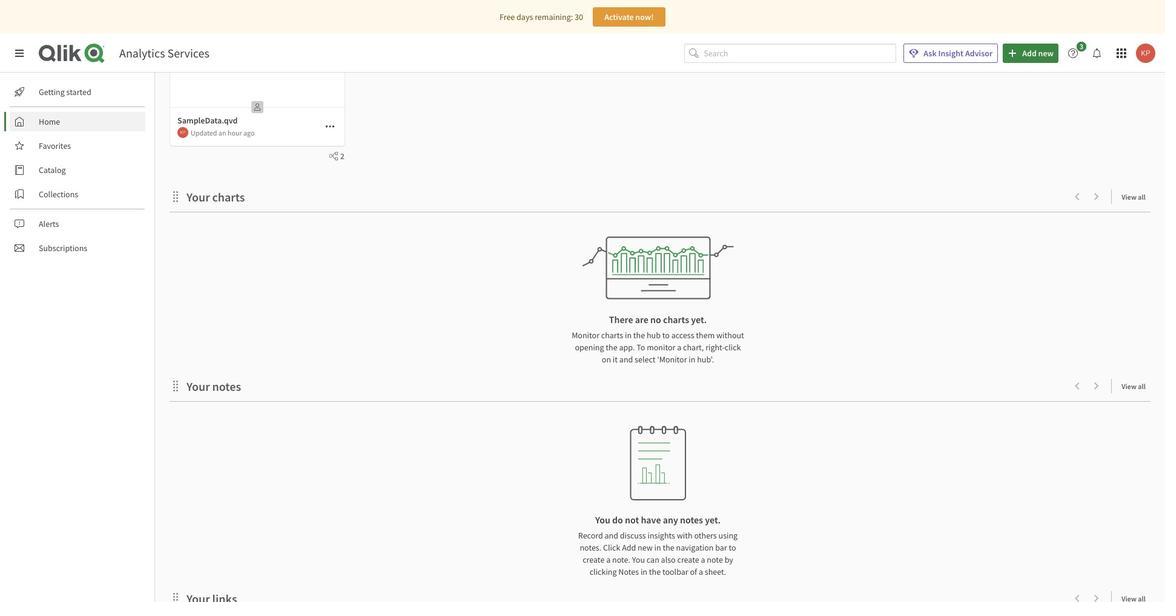 Task type: describe. For each thing, give the bounding box(es) containing it.
to inside 'there are no charts yet. monitor charts in the hub to access them without opening the app. to monitor a chart, right-click on it and select 'monitor in hub'.'
[[662, 330, 670, 341]]

new inside you do not have any notes yet. record and discuss insights with others using notes. click add new in the navigation bar to create a note. you can also create a note by clicking notes in the toolbar of a sheet.
[[638, 543, 653, 553]]

record
[[578, 530, 603, 541]]

without
[[716, 330, 744, 341]]

view for your notes
[[1122, 382, 1137, 391]]

1 horizontal spatial sampledata.qvd
[[245, 95, 295, 104]]

getting started link
[[10, 82, 145, 102]]

monitor
[[647, 342, 675, 353]]

move collection image
[[170, 190, 182, 203]]

insights
[[648, 530, 675, 541]]

your charts
[[187, 190, 245, 205]]

analytics
[[119, 45, 165, 61]]

others
[[694, 530, 717, 541]]

and inside 'there are no charts yet. monitor charts in the hub to access them without opening the app. to monitor a chart, right-click on it and select 'monitor in hub'.'
[[619, 354, 633, 365]]

close sidebar menu image
[[15, 48, 24, 58]]

your charts link
[[187, 190, 250, 205]]

it
[[613, 354, 618, 365]]

catalog
[[39, 165, 66, 176]]

activate
[[604, 12, 634, 22]]

navigation pane element
[[0, 78, 154, 263]]

getting
[[39, 87, 65, 97]]

your notes
[[187, 379, 241, 394]]

updated an hour ago
[[191, 128, 255, 137]]

view all link for your notes
[[1122, 378, 1151, 394]]

view all for charts
[[1122, 193, 1146, 202]]

free
[[500, 12, 515, 22]]

can
[[647, 555, 659, 566]]

1 horizontal spatial charts
[[601, 330, 623, 341]]

home
[[39, 116, 60, 127]]

any
[[663, 514, 678, 526]]

opening
[[575, 342, 604, 353]]

and inside you do not have any notes yet. record and discuss insights with others using notes. click add new in the navigation bar to create a note. you can also create a note by clicking notes in the toolbar of a sheet.
[[605, 530, 618, 541]]

1 vertical spatial move collection image
[[170, 593, 182, 603]]

note.
[[612, 555, 630, 566]]

3 button
[[1063, 42, 1090, 63]]

Search text field
[[704, 43, 896, 63]]

bar
[[715, 543, 727, 553]]

ask insight advisor
[[924, 48, 993, 59]]

your for your charts
[[187, 190, 210, 205]]

to inside you do not have any notes yet. record and discuss insights with others using notes. click add new in the navigation bar to create a note. you can also create a note by clicking notes in the toolbar of a sheet.
[[729, 543, 736, 553]]

do
[[612, 514, 623, 526]]

favorites link
[[10, 136, 145, 156]]

yet. inside 'there are no charts yet. monitor charts in the hub to access them without opening the app. to monitor a chart, right-click on it and select 'monitor in hub'.'
[[691, 314, 707, 326]]

an
[[219, 128, 226, 137]]

open dataset button
[[223, 67, 291, 86]]

with
[[677, 530, 693, 541]]

also
[[661, 555, 676, 566]]

ask
[[924, 48, 937, 59]]

new inside 'dropdown button'
[[1038, 48, 1054, 59]]

there
[[609, 314, 633, 326]]

add new button
[[1003, 44, 1059, 63]]

clicking
[[590, 567, 617, 578]]

view for your charts
[[1122, 193, 1137, 202]]

days
[[517, 12, 533, 22]]

alerts
[[39, 219, 59, 230]]

in down 'can'
[[641, 567, 647, 578]]

to
[[637, 342, 645, 353]]

you do not have any notes yet. record and discuss insights with others using notes. click add new in the navigation bar to create a note. you can also create a note by clicking notes in the toolbar of a sheet.
[[578, 514, 738, 578]]

discuss
[[620, 530, 646, 541]]

open dataset
[[233, 71, 282, 82]]

of
[[690, 567, 697, 578]]

a down the click
[[606, 555, 611, 566]]

chart,
[[683, 342, 704, 353]]

0 vertical spatial charts
[[212, 190, 245, 205]]

no
[[650, 314, 661, 326]]

advisor
[[965, 48, 993, 59]]

insight
[[938, 48, 964, 59]]

notes.
[[580, 543, 601, 553]]

right-
[[706, 342, 725, 353]]

0 horizontal spatial sampledata.qvd
[[177, 115, 238, 126]]

a right 'of' at the bottom of page
[[699, 567, 703, 578]]

add inside 'dropdown button'
[[1022, 48, 1037, 59]]

searchbar element
[[684, 43, 896, 63]]

kendall parks element
[[177, 127, 188, 138]]

toolbar
[[662, 567, 688, 578]]

collections link
[[10, 185, 145, 204]]

are
[[635, 314, 648, 326]]

services
[[167, 45, 209, 61]]

click
[[603, 543, 620, 553]]

add inside you do not have any notes yet. record and discuss insights with others using notes. click add new in the navigation bar to create a note. you can also create a note by clicking notes in the toolbar of a sheet.
[[622, 543, 636, 553]]

2 horizontal spatial charts
[[663, 314, 689, 326]]

in down chart,
[[689, 354, 695, 365]]

there are no charts yet. monitor charts in the hub to access them without opening the app. to monitor a chart, right-click on it and select 'monitor in hub'.
[[572, 314, 744, 365]]

started
[[66, 87, 91, 97]]

0 vertical spatial you
[[595, 514, 610, 526]]

hour
[[228, 128, 242, 137]]

now!
[[635, 12, 654, 22]]

1 vertical spatial kendall parks image
[[177, 127, 188, 138]]

1 vertical spatial you
[[632, 555, 645, 566]]

add new
[[1022, 48, 1054, 59]]

click
[[725, 342, 741, 353]]



Task type: locate. For each thing, give the bounding box(es) containing it.
remaining:
[[535, 12, 573, 22]]

notes
[[618, 567, 639, 578]]

2 button
[[324, 151, 345, 162]]

1 vertical spatial and
[[605, 530, 618, 541]]

0 horizontal spatial to
[[662, 330, 670, 341]]

0 horizontal spatial you
[[595, 514, 610, 526]]

2
[[340, 151, 345, 162]]

1 vertical spatial charts
[[663, 314, 689, 326]]

free days remaining: 30
[[500, 12, 583, 22]]

them
[[696, 330, 715, 341]]

all for notes
[[1138, 382, 1146, 391]]

0 horizontal spatial new
[[638, 543, 653, 553]]

hub'.
[[697, 354, 714, 365]]

hub
[[647, 330, 661, 341]]

0 vertical spatial your
[[187, 190, 210, 205]]

1 vertical spatial notes
[[680, 514, 703, 526]]

create
[[583, 555, 605, 566], [677, 555, 699, 566]]

2 vertical spatial charts
[[601, 330, 623, 341]]

0 vertical spatial sampledata.qvd
[[245, 95, 295, 104]]

home link
[[10, 112, 145, 131]]

charts right move collection icon
[[212, 190, 245, 205]]

the down 'can'
[[649, 567, 661, 578]]

notes inside you do not have any notes yet. record and discuss insights with others using notes. click add new in the navigation bar to create a note. you can also create a note by clicking notes in the toolbar of a sheet.
[[680, 514, 703, 526]]

1 vertical spatial to
[[729, 543, 736, 553]]

2 create from the left
[[677, 555, 699, 566]]

and
[[619, 354, 633, 365], [605, 530, 618, 541]]

yet. inside you do not have any notes yet. record and discuss insights with others using notes. click add new in the navigation bar to create a note. you can also create a note by clicking notes in the toolbar of a sheet.
[[705, 514, 721, 526]]

to right 'bar'
[[729, 543, 736, 553]]

subscriptions link
[[10, 239, 145, 258]]

'monitor
[[657, 354, 687, 365]]

in up app.
[[625, 330, 632, 341]]

kendall parks image
[[1136, 44, 1155, 63], [177, 127, 188, 138]]

1 horizontal spatial kendall parks image
[[1136, 44, 1155, 63]]

a left note
[[701, 555, 705, 566]]

a
[[677, 342, 681, 353], [606, 555, 611, 566], [701, 555, 705, 566], [699, 567, 703, 578]]

create up 'of' at the bottom of page
[[677, 555, 699, 566]]

collections
[[39, 189, 78, 200]]

0 vertical spatial kendall parks image
[[1136, 44, 1155, 63]]

select
[[635, 354, 655, 365]]

0 vertical spatial notes
[[212, 379, 241, 394]]

1 vertical spatial new
[[638, 543, 653, 553]]

alerts link
[[10, 214, 145, 234]]

1 create from the left
[[583, 555, 605, 566]]

by
[[725, 555, 733, 566]]

favorites
[[39, 140, 71, 151]]

0 horizontal spatial kendall parks image
[[177, 127, 188, 138]]

catalog link
[[10, 160, 145, 180]]

ago
[[243, 128, 255, 137]]

activate now!
[[604, 12, 654, 22]]

to right the hub
[[662, 330, 670, 341]]

view all link
[[1122, 189, 1151, 204], [1122, 378, 1151, 394]]

more actions image
[[325, 122, 335, 131]]

a inside 'there are no charts yet. monitor charts in the hub to access them without opening the app. to monitor a chart, right-click on it and select 'monitor in hub'.'
[[677, 342, 681, 353]]

create down the notes.
[[583, 555, 605, 566]]

getting started
[[39, 87, 91, 97]]

the up "it"
[[606, 342, 617, 353]]

yet.
[[691, 314, 707, 326], [705, 514, 721, 526]]

updated
[[191, 128, 217, 137]]

0 vertical spatial view all
[[1122, 193, 1146, 202]]

1 view all from the top
[[1122, 193, 1146, 202]]

open
[[233, 71, 253, 82]]

monitor
[[572, 330, 599, 341]]

in
[[625, 330, 632, 341], [689, 354, 695, 365], [654, 543, 661, 553], [641, 567, 647, 578]]

0 vertical spatial and
[[619, 354, 633, 365]]

main content containing your charts
[[150, 0, 1165, 603]]

0 vertical spatial add
[[1022, 48, 1037, 59]]

charts up access
[[663, 314, 689, 326]]

you left 'can'
[[632, 555, 645, 566]]

the
[[633, 330, 645, 341], [606, 342, 617, 353], [663, 543, 674, 553], [649, 567, 661, 578]]

0 horizontal spatial notes
[[212, 379, 241, 394]]

0 vertical spatial to
[[662, 330, 670, 341]]

1 horizontal spatial create
[[677, 555, 699, 566]]

you
[[595, 514, 610, 526], [632, 555, 645, 566]]

1 horizontal spatial to
[[729, 543, 736, 553]]

2 view from the top
[[1122, 382, 1137, 391]]

1 vertical spatial add
[[622, 543, 636, 553]]

1 all from the top
[[1138, 193, 1146, 202]]

0 horizontal spatial add
[[622, 543, 636, 553]]

move collection image
[[170, 380, 182, 392], [170, 593, 182, 603]]

the up to
[[633, 330, 645, 341]]

group image
[[597, 426, 718, 501]]

view
[[1122, 193, 1137, 202], [1122, 382, 1137, 391]]

0 horizontal spatial and
[[605, 530, 618, 541]]

access
[[671, 330, 694, 341]]

new
[[1038, 48, 1054, 59], [638, 543, 653, 553]]

personal element
[[248, 97, 267, 117]]

0 vertical spatial move collection image
[[170, 380, 182, 392]]

new up 'can'
[[638, 543, 653, 553]]

new left 3 'dropdown button'
[[1038, 48, 1054, 59]]

0 vertical spatial yet.
[[691, 314, 707, 326]]

not
[[625, 514, 639, 526]]

in down the insights
[[654, 543, 661, 553]]

30
[[575, 12, 583, 22]]

2 all from the top
[[1138, 382, 1146, 391]]

1 view all link from the top
[[1122, 189, 1151, 204]]

using
[[719, 530, 738, 541]]

sampledata.qvd up updated
[[177, 115, 238, 126]]

sampledata.qvd down dataset
[[245, 95, 295, 104]]

view all for notes
[[1122, 382, 1146, 391]]

main content
[[150, 0, 1165, 603]]

1 horizontal spatial notes
[[680, 514, 703, 526]]

1 vertical spatial all
[[1138, 382, 1146, 391]]

1 vertical spatial sampledata.qvd
[[177, 115, 238, 126]]

1 vertical spatial view all
[[1122, 382, 1146, 391]]

notes
[[212, 379, 241, 394], [680, 514, 703, 526]]

all for charts
[[1138, 193, 1146, 202]]

the up also
[[663, 543, 674, 553]]

all
[[1138, 193, 1146, 202], [1138, 382, 1146, 391]]

sheet.
[[705, 567, 726, 578]]

dataset
[[254, 71, 282, 82]]

3
[[1080, 42, 1083, 51]]

a down access
[[677, 342, 681, 353]]

charts down there
[[601, 330, 623, 341]]

navigation
[[676, 543, 714, 553]]

1 horizontal spatial and
[[619, 354, 633, 365]]

analytics services
[[119, 45, 209, 61]]

0 horizontal spatial create
[[583, 555, 605, 566]]

1 view from the top
[[1122, 193, 1137, 202]]

0 vertical spatial all
[[1138, 193, 1146, 202]]

1 horizontal spatial add
[[1022, 48, 1037, 59]]

add
[[1022, 48, 1037, 59], [622, 543, 636, 553]]

subscriptions
[[39, 243, 87, 254]]

add down discuss
[[622, 543, 636, 553]]

and right "it"
[[619, 354, 633, 365]]

1 vertical spatial view all link
[[1122, 378, 1151, 394]]

note
[[707, 555, 723, 566]]

you left do
[[595, 514, 610, 526]]

group 5 image
[[582, 237, 734, 300]]

your notes link
[[187, 379, 246, 394]]

1 vertical spatial view
[[1122, 382, 1137, 391]]

view all
[[1122, 193, 1146, 202], [1122, 382, 1146, 391]]

yet. up them on the right of the page
[[691, 314, 707, 326]]

view all link for your charts
[[1122, 189, 1151, 204]]

activate now! link
[[593, 7, 665, 27]]

2 view all from the top
[[1122, 382, 1146, 391]]

0 vertical spatial view all link
[[1122, 189, 1151, 204]]

add left 3 'dropdown button'
[[1022, 48, 1037, 59]]

analytics services element
[[119, 45, 209, 61]]

charts
[[212, 190, 245, 205], [663, 314, 689, 326], [601, 330, 623, 341]]

your for your notes
[[187, 379, 210, 394]]

1 horizontal spatial new
[[1038, 48, 1054, 59]]

on
[[602, 354, 611, 365]]

1 horizontal spatial you
[[632, 555, 645, 566]]

0 vertical spatial new
[[1038, 48, 1054, 59]]

and up the click
[[605, 530, 618, 541]]

app.
[[619, 342, 635, 353]]

0 horizontal spatial charts
[[212, 190, 245, 205]]

1 vertical spatial your
[[187, 379, 210, 394]]

have
[[641, 514, 661, 526]]

ask insight advisor button
[[904, 44, 998, 63]]

2 view all link from the top
[[1122, 378, 1151, 394]]

yet. up others in the right of the page
[[705, 514, 721, 526]]

1 vertical spatial yet.
[[705, 514, 721, 526]]

0 vertical spatial view
[[1122, 193, 1137, 202]]



Task type: vqa. For each thing, say whether or not it's contained in the screenshot.
KENDALL PARKS icon to the right
yes



